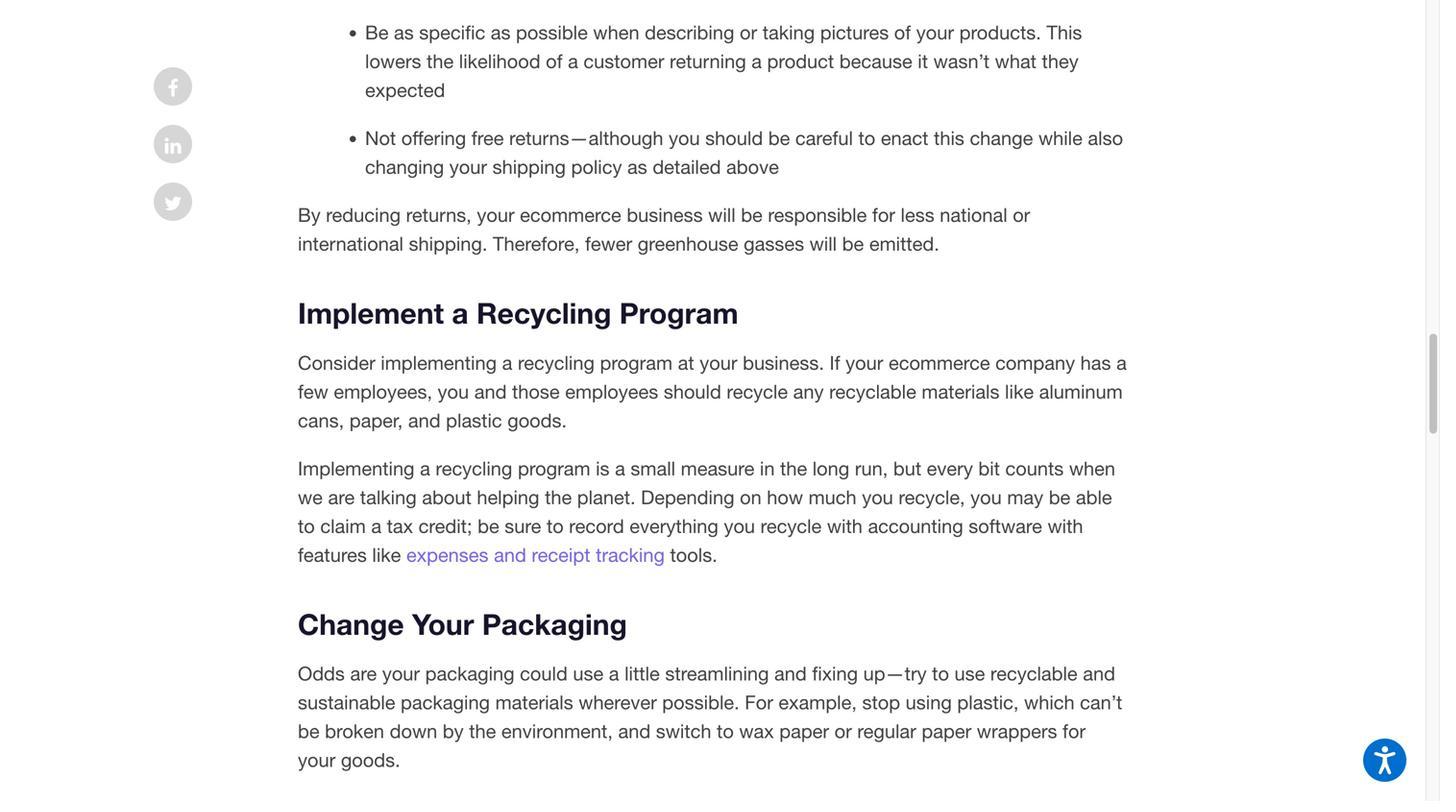 Task type: locate. For each thing, give the bounding box(es) containing it.
use up wherever
[[573, 663, 604, 685]]

should up the above
[[705, 127, 763, 150]]

packaging down change your packaging
[[425, 663, 515, 685]]

1 vertical spatial should
[[664, 380, 721, 403]]

materials inside consider implementing a recycling program at your business. if your ecommerce company has a few employees, you and those employees should recycle any recyclable materials like aluminum cans, paper, and plastic goods.
[[922, 380, 1000, 403]]

to left the enact
[[858, 127, 875, 150]]

recyclable inside odds are your packaging could use a little streamlining and fixing up—try to use recyclable and sustainable packaging materials wherever possible. for example, stop using plastic, which can't be broken down by the environment, and switch to wax paper or regular paper wrappers for your goods.
[[990, 663, 1078, 685]]

materials up the 'every'
[[922, 380, 1000, 403]]

are inside odds are your packaging could use a little streamlining and fixing up—try to use recyclable and sustainable packaging materials wherever possible. for example, stop using plastic, which can't be broken down by the environment, and switch to wax paper or regular paper wrappers for your goods.
[[350, 663, 377, 685]]

offering
[[401, 127, 466, 150]]

0 vertical spatial ecommerce
[[520, 204, 621, 226]]

helping
[[477, 486, 539, 509]]

1 vertical spatial ecommerce
[[889, 352, 990, 374]]

be left the broken
[[298, 720, 320, 743]]

1 vertical spatial materials
[[495, 691, 573, 714]]

will down responsible
[[810, 233, 837, 255]]

be down responsible
[[842, 233, 864, 255]]

ecommerce up the therefore,
[[520, 204, 621, 226]]

1 horizontal spatial like
[[1005, 380, 1034, 403]]

as inside not offering free returns—although you should be careful to enact this change while also changing your shipping policy as detailed above
[[627, 156, 647, 178]]

business
[[627, 204, 703, 226]]

software
[[969, 515, 1042, 537]]

credit;
[[418, 515, 472, 537]]

0 vertical spatial of
[[894, 21, 911, 44]]

your down free
[[449, 156, 487, 178]]

the right "in"
[[780, 457, 807, 480]]

1 vertical spatial are
[[350, 663, 377, 685]]

0 horizontal spatial when
[[593, 21, 639, 44]]

to left wax
[[717, 720, 734, 743]]

be inside not offering free returns—although you should be careful to enact this change while also changing your shipping policy as detailed above
[[768, 127, 790, 150]]

paper down using
[[922, 720, 972, 743]]

a
[[568, 50, 578, 73], [752, 50, 762, 73], [452, 296, 468, 330], [502, 352, 512, 374], [1116, 352, 1127, 374], [420, 457, 430, 480], [615, 457, 625, 480], [371, 515, 381, 537], [609, 663, 619, 685]]

recycling
[[518, 352, 595, 374], [436, 457, 512, 480]]

ecommerce inside by reducing returns, your ecommerce business will be responsible for less national or international shipping. therefore, fewer greenhouse gasses will be emitted.
[[520, 204, 621, 226]]

the down specific
[[427, 50, 454, 73]]

and up "example,"
[[774, 663, 807, 685]]

to
[[858, 127, 875, 150], [298, 515, 315, 537], [547, 515, 564, 537], [932, 663, 949, 685], [717, 720, 734, 743]]

for inside odds are your packaging could use a little streamlining and fixing up—try to use recyclable and sustainable packaging materials wherever possible. for example, stop using plastic, which can't be broken down by the environment, and switch to wax paper or regular paper wrappers for your goods.
[[1063, 720, 1086, 743]]

recyclable up 'which'
[[990, 663, 1078, 685]]

like down company
[[1005, 380, 1034, 403]]

when up able
[[1069, 457, 1115, 480]]

of down possible
[[546, 50, 563, 73]]

paper,
[[349, 409, 403, 432]]

as up likelihood
[[491, 21, 511, 44]]

1 horizontal spatial use
[[954, 663, 985, 685]]

program up employees
[[600, 352, 673, 374]]

1 horizontal spatial for
[[1063, 720, 1086, 743]]

what
[[995, 50, 1037, 73]]

1 horizontal spatial or
[[835, 720, 852, 743]]

also
[[1088, 127, 1123, 150]]

with down able
[[1048, 515, 1083, 537]]

returns—although
[[509, 127, 663, 150]]

products.
[[959, 21, 1041, 44]]

when
[[593, 21, 639, 44], [1069, 457, 1115, 480]]

2 paper from the left
[[922, 720, 972, 743]]

0 vertical spatial should
[[705, 127, 763, 150]]

the
[[427, 50, 454, 73], [780, 457, 807, 480], [545, 486, 572, 509], [469, 720, 496, 743]]

0 vertical spatial for
[[872, 204, 895, 226]]

like inside consider implementing a recycling program at your business. if your ecommerce company has a few employees, you and those employees should recycle any recyclable materials like aluminum cans, paper, and plastic goods.
[[1005, 380, 1034, 403]]

1 paper from the left
[[779, 720, 829, 743]]

0 vertical spatial packaging
[[425, 663, 515, 685]]

materials inside odds are your packaging could use a little streamlining and fixing up—try to use recyclable and sustainable packaging materials wherever possible. for example, stop using plastic, which can't be broken down by the environment, and switch to wax paper or regular paper wrappers for your goods.
[[495, 691, 573, 714]]

your right at
[[700, 352, 737, 374]]

like down tax
[[372, 544, 401, 566]]

0 vertical spatial are
[[328, 486, 355, 509]]

international
[[298, 233, 404, 255]]

recycling up those
[[518, 352, 595, 374]]

recycling up about
[[436, 457, 512, 480]]

implement a recycling program
[[298, 296, 738, 330]]

for inside by reducing returns, your ecommerce business will be responsible for less national or international shipping. therefore, fewer greenhouse gasses will be emitted.
[[872, 204, 895, 226]]

0 horizontal spatial or
[[740, 21, 757, 44]]

facebook image
[[168, 79, 179, 98]]

enact
[[881, 127, 928, 150]]

materials
[[922, 380, 1000, 403], [495, 691, 573, 714]]

implementing
[[298, 457, 415, 480]]

1 vertical spatial recycle
[[761, 515, 822, 537]]

has
[[1080, 352, 1111, 374]]

claim
[[320, 515, 366, 537]]

0 horizontal spatial recycling
[[436, 457, 512, 480]]

1 vertical spatial recyclable
[[990, 663, 1078, 685]]

or left taking
[[740, 21, 757, 44]]

0 horizontal spatial ecommerce
[[520, 204, 621, 226]]

0 horizontal spatial paper
[[779, 720, 829, 743]]

1 vertical spatial when
[[1069, 457, 1115, 480]]

you
[[669, 127, 700, 150], [438, 380, 469, 403], [862, 486, 893, 509], [970, 486, 1002, 509], [724, 515, 755, 537]]

are
[[328, 486, 355, 509], [350, 663, 377, 685]]

or right "national"
[[1013, 204, 1030, 226]]

to up using
[[932, 663, 949, 685]]

like inside 'implementing a recycling program is a small measure in the long run, but every bit counts when we are talking about helping the planet. depending on how much you recycle, you may be able to claim a tax credit; be sure to record everything you recycle with accounting software with features like'
[[372, 544, 401, 566]]

recycle down business.
[[727, 380, 788, 403]]

goods. down those
[[507, 409, 567, 432]]

0 vertical spatial when
[[593, 21, 639, 44]]

your up the therefore,
[[477, 204, 515, 226]]

1 horizontal spatial when
[[1069, 457, 1115, 480]]

using
[[906, 691, 952, 714]]

you down "on" on the right
[[724, 515, 755, 537]]

1 vertical spatial goods.
[[341, 749, 400, 772]]

to up receipt
[[547, 515, 564, 537]]

1 horizontal spatial ecommerce
[[889, 352, 990, 374]]

when up customer
[[593, 21, 639, 44]]

by
[[443, 720, 464, 743]]

and down wherever
[[618, 720, 651, 743]]

is
[[596, 457, 610, 480]]

a left tax
[[371, 515, 381, 537]]

program inside consider implementing a recycling program at your business. if your ecommerce company has a few employees, you and those employees should recycle any recyclable materials like aluminum cans, paper, and plastic goods.
[[600, 352, 673, 374]]

wasn't
[[933, 50, 990, 73]]

0 horizontal spatial for
[[872, 204, 895, 226]]

a left little
[[609, 663, 619, 685]]

2 with from the left
[[1048, 515, 1083, 537]]

1 use from the left
[[573, 663, 604, 685]]

be
[[768, 127, 790, 150], [741, 204, 763, 226], [842, 233, 864, 255], [1049, 486, 1071, 509], [478, 515, 499, 537], [298, 720, 320, 743]]

2 vertical spatial or
[[835, 720, 852, 743]]

as right policy
[[627, 156, 647, 178]]

features
[[298, 544, 367, 566]]

materials down could at the left bottom of the page
[[495, 691, 573, 714]]

stop
[[862, 691, 900, 714]]

measure
[[681, 457, 754, 480]]

0 horizontal spatial program
[[518, 457, 590, 480]]

0 vertical spatial goods.
[[507, 409, 567, 432]]

paper
[[779, 720, 829, 743], [922, 720, 972, 743]]

you inside consider implementing a recycling program at your business. if your ecommerce company has a few employees, you and those employees should recycle any recyclable materials like aluminum cans, paper, and plastic goods.
[[438, 380, 469, 403]]

program left is
[[518, 457, 590, 480]]

be up the above
[[768, 127, 790, 150]]

0 vertical spatial or
[[740, 21, 757, 44]]

paper down "example,"
[[779, 720, 829, 743]]

0 horizontal spatial of
[[546, 50, 563, 73]]

are up claim
[[328, 486, 355, 509]]

for down 'which'
[[1063, 720, 1086, 743]]

1 vertical spatial for
[[1063, 720, 1086, 743]]

expenses and receipt tracking link
[[406, 544, 665, 566]]

1 vertical spatial or
[[1013, 204, 1030, 226]]

0 horizontal spatial goods.
[[341, 749, 400, 772]]

reducing
[[326, 204, 401, 226]]

and up can't
[[1083, 663, 1115, 685]]

of
[[894, 21, 911, 44], [546, 50, 563, 73]]

0 vertical spatial recycle
[[727, 380, 788, 403]]

customer
[[584, 50, 664, 73]]

a down possible
[[568, 50, 578, 73]]

you up detailed
[[669, 127, 700, 150]]

0 horizontal spatial use
[[573, 663, 604, 685]]

0 horizontal spatial recyclable
[[829, 380, 916, 403]]

of up because
[[894, 21, 911, 44]]

packaging
[[425, 663, 515, 685], [401, 691, 490, 714]]

1 horizontal spatial will
[[810, 233, 837, 255]]

as right the 'be'
[[394, 21, 414, 44]]

consider
[[298, 352, 375, 374]]

national
[[940, 204, 1007, 226]]

0 vertical spatial program
[[600, 352, 673, 374]]

recycling inside consider implementing a recycling program at your business. if your ecommerce company has a few employees, you and those employees should recycle any recyclable materials like aluminum cans, paper, and plastic goods.
[[518, 352, 595, 374]]

will up greenhouse at the top
[[708, 204, 736, 226]]

you down the 'implementing'
[[438, 380, 469, 403]]

or inside 'be as specific as possible when describing or taking pictures of your products. this lowers the likelihood of a customer returning a product because it wasn't what they expected'
[[740, 21, 757, 44]]

not
[[365, 127, 396, 150]]

fewer
[[585, 233, 632, 255]]

business.
[[743, 352, 824, 374]]

2 horizontal spatial as
[[627, 156, 647, 178]]

because
[[839, 50, 912, 73]]

2 horizontal spatial or
[[1013, 204, 1030, 226]]

free
[[472, 127, 504, 150]]

1 vertical spatial recycling
[[436, 457, 512, 480]]

with down much
[[827, 515, 863, 537]]

1 vertical spatial of
[[546, 50, 563, 73]]

recyclable down if
[[829, 380, 916, 403]]

1 vertical spatial program
[[518, 457, 590, 480]]

packaging up by
[[401, 691, 490, 714]]

1 horizontal spatial program
[[600, 352, 673, 374]]

shipping
[[492, 156, 566, 178]]

program
[[600, 352, 673, 374], [518, 457, 590, 480]]

ecommerce left company
[[889, 352, 990, 374]]

goods. down the broken
[[341, 749, 400, 772]]

or down "example,"
[[835, 720, 852, 743]]

for left less
[[872, 204, 895, 226]]

change your packaging
[[298, 607, 627, 641]]

regular
[[857, 720, 916, 743]]

goods.
[[507, 409, 567, 432], [341, 749, 400, 772]]

your
[[916, 21, 954, 44], [449, 156, 487, 178], [477, 204, 515, 226], [700, 352, 737, 374], [846, 352, 883, 374], [382, 663, 420, 685], [298, 749, 336, 772]]

your up "down" at the bottom of the page
[[382, 663, 420, 685]]

possible.
[[662, 691, 739, 714]]

should down at
[[664, 380, 721, 403]]

a up about
[[420, 457, 430, 480]]

0 vertical spatial recycling
[[518, 352, 595, 374]]

a right has
[[1116, 352, 1127, 374]]

0 vertical spatial materials
[[922, 380, 1000, 403]]

for
[[872, 204, 895, 226], [1063, 720, 1086, 743]]

are up sustainable
[[350, 663, 377, 685]]

1 vertical spatial will
[[810, 233, 837, 255]]

responsible
[[768, 204, 867, 226]]

those
[[512, 380, 560, 403]]

1 horizontal spatial recyclable
[[990, 663, 1078, 685]]

1 horizontal spatial goods.
[[507, 409, 567, 432]]

0 horizontal spatial with
[[827, 515, 863, 537]]

odds
[[298, 663, 345, 685]]

less
[[901, 204, 934, 226]]

be
[[365, 21, 389, 44]]

your inside 'be as specific as possible when describing or taking pictures of your products. this lowers the likelihood of a customer returning a product because it wasn't what they expected'
[[916, 21, 954, 44]]

a left 'product'
[[752, 50, 762, 73]]

0 horizontal spatial will
[[708, 204, 736, 226]]

1 horizontal spatial recycling
[[518, 352, 595, 374]]

your up it
[[916, 21, 954, 44]]

sure
[[505, 515, 541, 537]]

or
[[740, 21, 757, 44], [1013, 204, 1030, 226], [835, 720, 852, 743]]

lowers
[[365, 50, 421, 73]]

ecommerce
[[520, 204, 621, 226], [889, 352, 990, 374]]

1 vertical spatial like
[[372, 544, 401, 566]]

0 vertical spatial recyclable
[[829, 380, 916, 403]]

you down run,
[[862, 486, 893, 509]]

a up those
[[502, 352, 512, 374]]

gasses
[[744, 233, 804, 255]]

0 horizontal spatial materials
[[495, 691, 573, 714]]

recycle down how
[[761, 515, 822, 537]]

1 horizontal spatial materials
[[922, 380, 1000, 403]]

0 vertical spatial like
[[1005, 380, 1034, 403]]

you down bit
[[970, 486, 1002, 509]]

use up plastic,
[[954, 663, 985, 685]]

0 horizontal spatial like
[[372, 544, 401, 566]]

a up the 'implementing'
[[452, 296, 468, 330]]

twitter image
[[164, 194, 182, 213]]

the right by
[[469, 720, 496, 743]]

1 horizontal spatial paper
[[922, 720, 972, 743]]

1 horizontal spatial with
[[1048, 515, 1083, 537]]



Task type: vqa. For each thing, say whether or not it's contained in the screenshot.
year
no



Task type: describe. For each thing, give the bounding box(es) containing it.
employees
[[565, 380, 658, 403]]

switch
[[656, 720, 711, 743]]

1 horizontal spatial of
[[894, 21, 911, 44]]

at
[[678, 352, 694, 374]]

sustainable
[[298, 691, 395, 714]]

be left able
[[1049, 486, 1071, 509]]

therefore,
[[493, 233, 580, 255]]

can't
[[1080, 691, 1122, 714]]

be up gasses
[[741, 204, 763, 226]]

could
[[520, 663, 568, 685]]

run,
[[855, 457, 888, 480]]

0 vertical spatial will
[[708, 204, 736, 226]]

to down we on the left bottom of page
[[298, 515, 315, 537]]

streamlining
[[665, 663, 769, 685]]

recycling
[[476, 296, 611, 330]]

be as specific as possible when describing or taking pictures of your products. this lowers the likelihood of a customer returning a product because it wasn't what they expected
[[365, 21, 1082, 102]]

about
[[422, 486, 471, 509]]

packaging
[[482, 607, 627, 641]]

linkedin image
[[165, 136, 181, 156]]

any
[[793, 380, 824, 403]]

be inside odds are your packaging could use a little streamlining and fixing up—try to use recyclable and sustainable packaging materials wherever possible. for example, stop using plastic, which can't be broken down by the environment, and switch to wax paper or regular paper wrappers for your goods.
[[298, 720, 320, 743]]

recycling inside 'implementing a recycling program is a small measure in the long run, but every bit counts when we are talking about helping the planet. depending on how much you recycle, you may be able to claim a tax credit; be sure to record everything you recycle with accounting software with features like'
[[436, 457, 512, 480]]

expenses and receipt tracking tools.
[[406, 544, 717, 566]]

you inside not offering free returns—although you should be careful to enact this change while also changing your shipping policy as detailed above
[[669, 127, 700, 150]]

we
[[298, 486, 323, 509]]

your inside by reducing returns, your ecommerce business will be responsible for less national or international shipping. therefore, fewer greenhouse gasses will be emitted.
[[477, 204, 515, 226]]

aluminum
[[1039, 380, 1123, 403]]

above
[[726, 156, 779, 178]]

should inside not offering free returns—although you should be careful to enact this change while also changing your shipping policy as detailed above
[[705, 127, 763, 150]]

this
[[934, 127, 964, 150]]

policy
[[571, 156, 622, 178]]

recycle inside 'implementing a recycling program is a small measure in the long run, but every bit counts when we are talking about helping the planet. depending on how much you recycle, you may be able to claim a tax credit; be sure to record everything you recycle with accounting software with features like'
[[761, 515, 822, 537]]

for
[[745, 691, 773, 714]]

implementing a recycling program is a small measure in the long run, but every bit counts when we are talking about helping the planet. depending on how much you recycle, you may be able to claim a tax credit; be sure to record everything you recycle with accounting software with features like
[[298, 457, 1115, 566]]

the inside 'be as specific as possible when describing or taking pictures of your products. this lowers the likelihood of a customer returning a product because it wasn't what they expected'
[[427, 50, 454, 73]]

product
[[767, 50, 834, 73]]

or inside odds are your packaging could use a little streamlining and fixing up—try to use recyclable and sustainable packaging materials wherever possible. for example, stop using plastic, which can't be broken down by the environment, and switch to wax paper or regular paper wrappers for your goods.
[[835, 720, 852, 743]]

up—try
[[863, 663, 927, 685]]

but
[[893, 457, 921, 480]]

everything
[[630, 515, 719, 537]]

change
[[970, 127, 1033, 150]]

when inside 'be as specific as possible when describing or taking pictures of your products. this lowers the likelihood of a customer returning a product because it wasn't what they expected'
[[593, 21, 639, 44]]

your
[[412, 607, 474, 641]]

recycle inside consider implementing a recycling program at your business. if your ecommerce company has a few employees, you and those employees should recycle any recyclable materials like aluminum cans, paper, and plastic goods.
[[727, 380, 788, 403]]

expected
[[365, 79, 445, 102]]

careful
[[795, 127, 853, 150]]

in
[[760, 457, 775, 480]]

expenses
[[406, 544, 489, 566]]

recycle,
[[899, 486, 965, 509]]

your down the broken
[[298, 749, 336, 772]]

greenhouse
[[638, 233, 738, 255]]

describing
[[645, 21, 734, 44]]

likelihood
[[459, 50, 540, 73]]

1 vertical spatial packaging
[[401, 691, 490, 714]]

detailed
[[653, 156, 721, 178]]

able
[[1076, 486, 1112, 509]]

example,
[[779, 691, 857, 714]]

while
[[1038, 127, 1083, 150]]

program
[[619, 296, 738, 330]]

wax
[[739, 720, 774, 743]]

0 horizontal spatial as
[[394, 21, 414, 44]]

on
[[740, 486, 762, 509]]

company
[[995, 352, 1075, 374]]

change
[[298, 607, 404, 641]]

should inside consider implementing a recycling program at your business. if your ecommerce company has a few employees, you and those employees should recycle any recyclable materials like aluminum cans, paper, and plastic goods.
[[664, 380, 721, 403]]

to inside not offering free returns—although you should be careful to enact this change while also changing your shipping policy as detailed above
[[858, 127, 875, 150]]

few
[[298, 380, 328, 403]]

ecommerce inside consider implementing a recycling program at your business. if your ecommerce company has a few employees, you and those employees should recycle any recyclable materials like aluminum cans, paper, and plastic goods.
[[889, 352, 990, 374]]

the inside odds are your packaging could use a little streamlining and fixing up—try to use recyclable and sustainable packaging materials wherever possible. for example, stop using plastic, which can't be broken down by the environment, and switch to wax paper or regular paper wrappers for your goods.
[[469, 720, 496, 743]]

implementing
[[381, 352, 497, 374]]

long
[[813, 457, 850, 480]]

your inside not offering free returns—although you should be careful to enact this change while also changing your shipping policy as detailed above
[[449, 156, 487, 178]]

possible
[[516, 21, 588, 44]]

and down the sure
[[494, 544, 526, 566]]

how
[[767, 486, 803, 509]]

plastic,
[[957, 691, 1019, 714]]

plastic
[[446, 409, 502, 432]]

employees,
[[334, 380, 432, 403]]

receipt
[[532, 544, 590, 566]]

a right is
[[615, 457, 625, 480]]

much
[[809, 486, 857, 509]]

environment,
[[501, 720, 613, 743]]

tax
[[387, 515, 413, 537]]

counts
[[1005, 457, 1064, 480]]

which
[[1024, 691, 1075, 714]]

program inside 'implementing a recycling program is a small measure in the long run, but every bit counts when we are talking about helping the planet. depending on how much you recycle, you may be able to claim a tax credit; be sure to record everything you recycle with accounting software with features like'
[[518, 457, 590, 480]]

open accessibe: accessibility options, statement and help image
[[1374, 746, 1396, 774]]

tracking
[[596, 544, 665, 566]]

fixing
[[812, 663, 858, 685]]

bit
[[978, 457, 1000, 480]]

not offering free returns—although you should be careful to enact this change while also changing your shipping policy as detailed above
[[365, 127, 1123, 178]]

shipping.
[[409, 233, 488, 255]]

specific
[[419, 21, 485, 44]]

or inside by reducing returns, your ecommerce business will be responsible for less national or international shipping. therefore, fewer greenhouse gasses will be emitted.
[[1013, 204, 1030, 226]]

be left the sure
[[478, 515, 499, 537]]

may
[[1007, 486, 1043, 509]]

record
[[569, 515, 624, 537]]

and right paper,
[[408, 409, 441, 432]]

odds are your packaging could use a little streamlining and fixing up—try to use recyclable and sustainable packaging materials wherever possible. for example, stop using plastic, which can't be broken down by the environment, and switch to wax paper or regular paper wrappers for your goods.
[[298, 663, 1122, 772]]

the up record
[[545, 486, 572, 509]]

changing
[[365, 156, 444, 178]]

this
[[1047, 21, 1082, 44]]

goods. inside odds are your packaging could use a little streamlining and fixing up—try to use recyclable and sustainable packaging materials wherever possible. for example, stop using plastic, which can't be broken down by the environment, and switch to wax paper or regular paper wrappers for your goods.
[[341, 749, 400, 772]]

1 with from the left
[[827, 515, 863, 537]]

1 horizontal spatial as
[[491, 21, 511, 44]]

recyclable inside consider implementing a recycling program at your business. if your ecommerce company has a few employees, you and those employees should recycle any recyclable materials like aluminum cans, paper, and plastic goods.
[[829, 380, 916, 403]]

goods. inside consider implementing a recycling program at your business. if your ecommerce company has a few employees, you and those employees should recycle any recyclable materials like aluminum cans, paper, and plastic goods.
[[507, 409, 567, 432]]

wherever
[[579, 691, 657, 714]]

it
[[918, 50, 928, 73]]

wrappers
[[977, 720, 1057, 743]]

and up "plastic"
[[474, 380, 507, 403]]

your right if
[[846, 352, 883, 374]]

every
[[927, 457, 973, 480]]

2 use from the left
[[954, 663, 985, 685]]

depending
[[641, 486, 735, 509]]

accounting
[[868, 515, 963, 537]]

a inside odds are your packaging could use a little streamlining and fixing up—try to use recyclable and sustainable packaging materials wherever possible. for example, stop using plastic, which can't be broken down by the environment, and switch to wax paper or regular paper wrappers for your goods.
[[609, 663, 619, 685]]

when inside 'implementing a recycling program is a small measure in the long run, but every bit counts when we are talking about helping the planet. depending on how much you recycle, you may be able to claim a tax credit; be sure to record everything you recycle with accounting software with features like'
[[1069, 457, 1115, 480]]

little
[[625, 663, 660, 685]]

by reducing returns, your ecommerce business will be responsible for less national or international shipping. therefore, fewer greenhouse gasses will be emitted.
[[298, 204, 1030, 255]]

are inside 'implementing a recycling program is a small measure in the long run, but every bit counts when we are talking about helping the planet. depending on how much you recycle, you may be able to claim a tax credit; be sure to record everything you recycle with accounting software with features like'
[[328, 486, 355, 509]]



